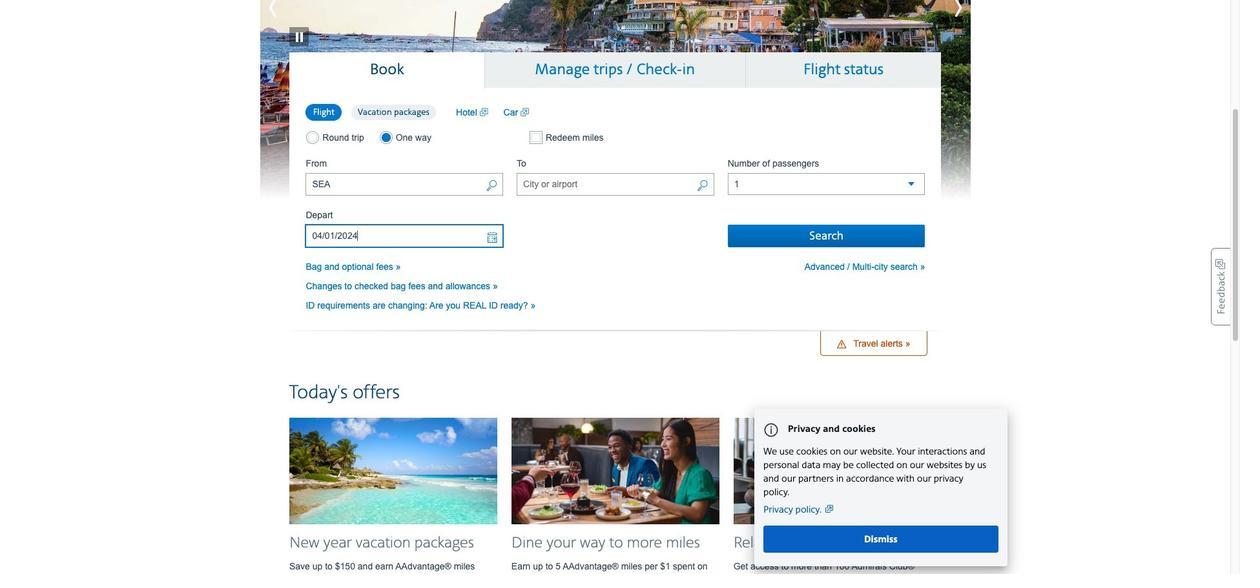 Task type: locate. For each thing, give the bounding box(es) containing it.
newpage image
[[480, 106, 488, 119]]

2 tab from the left
[[485, 52, 746, 88]]

0 vertical spatial option group
[[306, 103, 443, 121]]

2 option group from the top
[[306, 131, 503, 144]]

next slide image
[[913, 0, 971, 24]]

option group
[[306, 103, 443, 121], [306, 131, 503, 144]]

None submit
[[728, 225, 926, 248]]

previous slide image
[[260, 0, 318, 24]]

newpage image
[[521, 106, 529, 119]]

pause slideshow image
[[289, 7, 309, 46]]

1 vertical spatial option group
[[306, 131, 503, 144]]

tab list
[[289, 52, 942, 88]]

mm/dd/yyyy text field
[[306, 225, 503, 248]]

City or airport text field
[[517, 173, 715, 196]]

tab
[[289, 52, 485, 88], [485, 52, 746, 88], [746, 52, 942, 88]]



Task type: vqa. For each thing, say whether or not it's contained in the screenshot.
search icon to the left
no



Task type: describe. For each thing, give the bounding box(es) containing it.
3 tab from the left
[[746, 52, 942, 88]]

book new destinations to europe. opens another site in a new window that may not meet accessibility guidelines. image
[[260, 0, 971, 201]]

City or airport text field
[[306, 173, 503, 196]]

1 tab from the left
[[289, 52, 485, 88]]

1 option group from the top
[[306, 103, 443, 121]]

leave feedback, opens external site in new window image
[[1212, 248, 1231, 326]]

search image
[[697, 179, 709, 194]]

search image
[[486, 179, 498, 194]]



